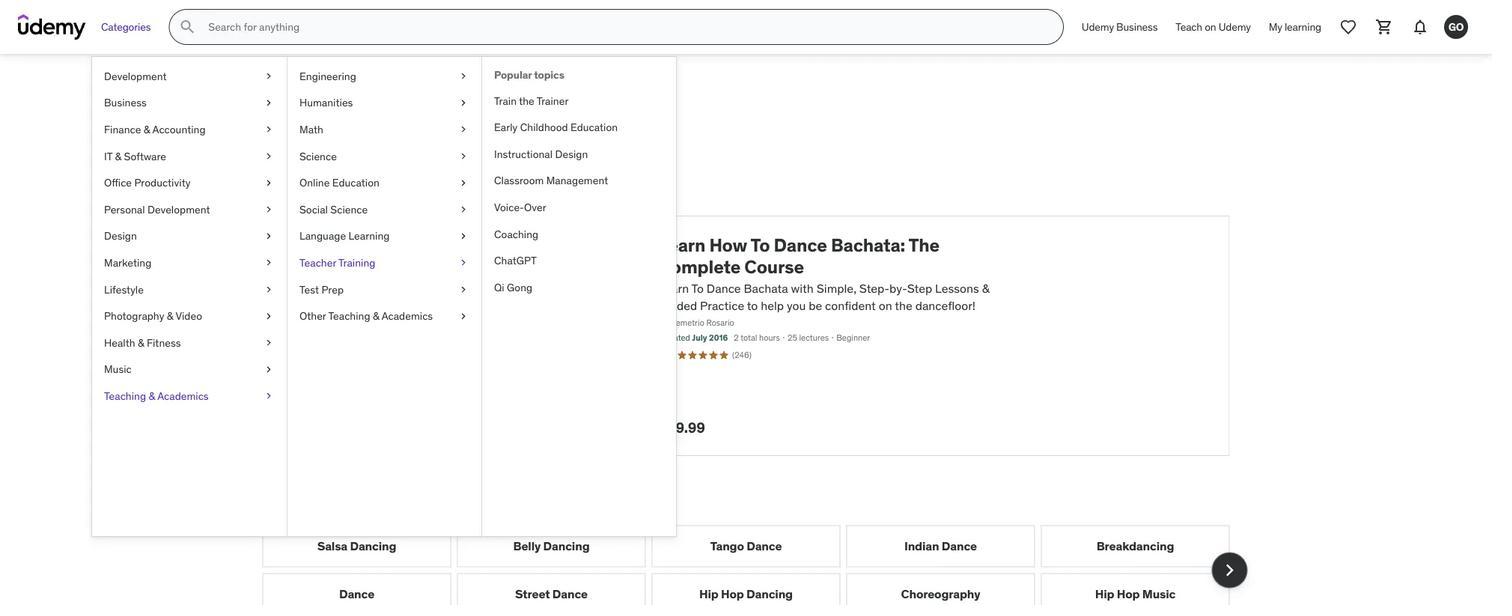 Task type: vqa. For each thing, say whether or not it's contained in the screenshot.
popular
yes



Task type: describe. For each thing, give the bounding box(es) containing it.
classroom management
[[494, 174, 608, 187]]

trainer
[[537, 94, 569, 107]]

0 horizontal spatial teaching
[[104, 389, 146, 403]]

updated
[[659, 332, 691, 343]]

notifications image
[[1412, 18, 1430, 36]]

salsa
[[317, 539, 348, 554]]

25 lectures
[[788, 332, 829, 343]]

engineering link
[[288, 63, 482, 90]]

science link
[[288, 143, 482, 170]]

street dance
[[515, 587, 588, 602]]

online
[[300, 176, 330, 189]]

test prep link
[[288, 276, 482, 303]]

tango dance link
[[652, 526, 841, 568]]

photography
[[104, 309, 164, 323]]

hip hop dancing link
[[652, 574, 841, 605]]

classroom
[[494, 174, 544, 187]]

learn
[[453, 491, 496, 514]]

xsmall image for language learning
[[458, 229, 470, 244]]

practice
[[700, 298, 745, 313]]

social science link
[[288, 196, 482, 223]]

tango dance
[[711, 539, 782, 554]]

learning
[[349, 229, 390, 243]]

math
[[300, 123, 323, 136]]

development link
[[92, 63, 287, 90]]

total
[[741, 332, 758, 343]]

categories
[[101, 20, 151, 33]]

finance
[[104, 123, 141, 136]]

xsmall image for online education
[[458, 176, 470, 190]]

0 vertical spatial development
[[104, 69, 167, 83]]

xsmall image for marketing
[[263, 256, 275, 270]]

finance & accounting
[[104, 123, 206, 136]]

xsmall image for business
[[263, 96, 275, 110]]

help
[[761, 298, 784, 313]]

bachata for bachata relates to
[[263, 131, 308, 146]]

hop for music
[[1118, 587, 1140, 602]]

& for fitness
[[138, 336, 144, 349]]

udemy business link
[[1073, 9, 1167, 45]]

bachata inside learn how to dance bachata: the complete course learn to dance bachata with simple, step-by-step lessons & guided practice to help you be confident on the dancefloor! by demetrio rosario
[[744, 281, 789, 296]]

bachata for bachata courses
[[263, 89, 359, 120]]

gong
[[507, 281, 533, 294]]

teacher
[[300, 256, 336, 269]]

submit search image
[[179, 18, 197, 36]]

teach on udemy
[[1176, 20, 1252, 33]]

xsmall image for office productivity
[[263, 176, 275, 190]]

test prep
[[300, 283, 344, 296]]

1 udemy from the left
[[1082, 20, 1115, 33]]

photography & video link
[[92, 303, 287, 330]]

teaching inside "link"
[[328, 309, 371, 323]]

social
[[300, 203, 328, 216]]

the
[[909, 234, 940, 256]]

indian dance
[[905, 539, 978, 554]]

office productivity link
[[92, 170, 287, 196]]

train the trainer link
[[482, 87, 676, 114]]

1 vertical spatial development
[[148, 203, 210, 216]]

xsmall image for teaching & academics
[[263, 389, 275, 404]]

my learning
[[1270, 20, 1322, 33]]

marketing link
[[92, 250, 287, 276]]

udemy image
[[18, 14, 86, 40]]

personal
[[104, 203, 145, 216]]

language
[[300, 229, 346, 243]]

1 horizontal spatial business
[[1117, 20, 1158, 33]]

classroom management link
[[482, 167, 676, 194]]

music link
[[92, 356, 287, 383]]

xsmall image for social science
[[458, 202, 470, 217]]

hours
[[760, 332, 780, 343]]

street dance link
[[457, 574, 646, 605]]

humanities
[[300, 96, 353, 109]]

0 horizontal spatial to
[[352, 131, 363, 146]]

dancing for salsa dancing
[[350, 539, 397, 554]]

teacher training
[[300, 256, 376, 269]]

july
[[693, 332, 708, 343]]

personal development link
[[92, 196, 287, 223]]

video
[[176, 309, 202, 323]]

1 learn from the top
[[659, 234, 706, 256]]

personal development
[[104, 203, 210, 216]]

dancefloor!
[[916, 298, 976, 313]]

& for software
[[115, 149, 122, 163]]

confident
[[826, 298, 876, 313]]

health & fitness link
[[92, 330, 287, 356]]

software
[[124, 149, 166, 163]]

featured course
[[263, 181, 399, 204]]

teach
[[1176, 20, 1203, 33]]

& for video
[[167, 309, 173, 323]]

shopping cart with 0 items image
[[1376, 18, 1394, 36]]

language learning link
[[288, 223, 482, 250]]

with
[[791, 281, 814, 296]]

qi gong link
[[482, 274, 676, 301]]

train the trainer
[[494, 94, 569, 107]]

be
[[809, 298, 823, 313]]

relates
[[311, 131, 349, 146]]

finance & accounting link
[[92, 116, 287, 143]]

& inside learn how to dance bachata: the complete course learn to dance bachata with simple, step-by-step lessons & guided practice to help you be confident on the dancefloor! by demetrio rosario
[[983, 281, 990, 296]]

xsmall image for other teaching & academics
[[458, 309, 470, 324]]

office
[[104, 176, 132, 189]]

2 udemy from the left
[[1219, 20, 1252, 33]]

dancing for belly dancing
[[544, 539, 590, 554]]

next image
[[1218, 559, 1242, 583]]

bachata courses
[[263, 89, 459, 120]]

bachata:
[[831, 234, 906, 256]]

salsa dancing
[[317, 539, 397, 554]]

lessons
[[936, 281, 980, 296]]

dance right indian
[[942, 539, 978, 554]]

course
[[342, 181, 399, 204]]

instructional
[[494, 147, 553, 161]]

xsmall image for personal development
[[263, 202, 275, 217]]

popular topics
[[494, 68, 565, 82]]

categories button
[[92, 9, 160, 45]]

early childhood education
[[494, 121, 618, 134]]

dance right street on the left
[[553, 587, 588, 602]]

hip for hip hop music
[[1096, 587, 1115, 602]]

2 learn from the top
[[659, 281, 689, 296]]

prep
[[322, 283, 344, 296]]

carousel element
[[263, 526, 1248, 605]]

& for academics
[[149, 389, 155, 403]]

voice-
[[494, 201, 524, 214]]

health & fitness
[[104, 336, 181, 349]]

xsmall image for design
[[263, 229, 275, 244]]

on inside learn how to dance bachata: the complete course learn to dance bachata with simple, step-by-step lessons & guided practice to help you be confident on the dancefloor! by demetrio rosario
[[879, 298, 893, 313]]

0 horizontal spatial dance link
[[263, 574, 451, 605]]

online education link
[[288, 170, 482, 196]]

the inside teacher training element
[[519, 94, 535, 107]]

design link
[[92, 223, 287, 250]]

how
[[710, 234, 748, 256]]

step
[[908, 281, 933, 296]]

2016
[[709, 332, 728, 343]]

xsmall image for engineering
[[458, 69, 470, 84]]

xsmall image for lifestyle
[[263, 282, 275, 297]]

courses
[[364, 89, 459, 120]]

over
[[524, 201, 547, 214]]

childhood
[[520, 121, 568, 134]]



Task type: locate. For each thing, give the bounding box(es) containing it.
0 vertical spatial music
[[104, 363, 132, 376]]

dance down salsa dancing link
[[339, 587, 375, 602]]

xsmall image inside music link
[[263, 362, 275, 377]]

design down personal
[[104, 229, 137, 243]]

xsmall image inside the other teaching & academics "link"
[[458, 309, 470, 324]]

science down bachata relates to
[[300, 149, 337, 163]]

0 vertical spatial academics
[[382, 309, 433, 323]]

instructional design
[[494, 147, 588, 161]]

1 vertical spatial business
[[104, 96, 147, 109]]

0 horizontal spatial on
[[879, 298, 893, 313]]

science up language learning
[[331, 203, 368, 216]]

xsmall image inside finance & accounting link
[[263, 122, 275, 137]]

teacher training element
[[482, 57, 676, 536]]

humanities link
[[288, 90, 482, 116]]

dancing right salsa
[[350, 539, 397, 554]]

dance up the with
[[774, 234, 828, 256]]

development down "office productivity" link
[[148, 203, 210, 216]]

1 horizontal spatial hip
[[1096, 587, 1115, 602]]

xsmall image for test prep
[[458, 282, 470, 297]]

other teaching & academics link
[[288, 303, 482, 330]]

xsmall image inside humanities link
[[458, 96, 470, 110]]

xsmall image inside social science link
[[458, 202, 470, 217]]

1 horizontal spatial design
[[555, 147, 588, 161]]

1 vertical spatial to
[[747, 298, 758, 313]]

0 horizontal spatial business
[[104, 96, 147, 109]]

0 vertical spatial teaching
[[328, 309, 371, 323]]

to down complete
[[692, 281, 704, 296]]

xsmall image for humanities
[[458, 96, 470, 110]]

academics
[[382, 309, 433, 323], [157, 389, 209, 403]]

go link
[[1439, 9, 1475, 45]]

& right lessons at the top right of page
[[983, 281, 990, 296]]

music inside 'link'
[[1143, 587, 1176, 602]]

dance up "practice"
[[707, 281, 741, 296]]

hop down tango
[[721, 587, 744, 602]]

qi
[[494, 281, 505, 294]]

wishlist image
[[1340, 18, 1358, 36]]

xsmall image for photography & video
[[263, 309, 275, 324]]

office productivity
[[104, 176, 191, 189]]

to right "relates"
[[352, 131, 363, 146]]

xsmall image inside teacher training 'link'
[[458, 256, 470, 270]]

hip down tango
[[700, 587, 719, 602]]

hip inside "link"
[[700, 587, 719, 602]]

xsmall image left social
[[263, 202, 275, 217]]

breakdancing
[[1097, 539, 1175, 554]]

business up finance
[[104, 96, 147, 109]]

dance link down salsa dancing link
[[263, 574, 451, 605]]

& right health
[[138, 336, 144, 349]]

dancing down tango dance link
[[747, 587, 793, 602]]

& for accounting
[[144, 123, 150, 136]]

2 hop from the left
[[1118, 587, 1140, 602]]

xsmall image left popular
[[458, 69, 470, 84]]

xsmall image
[[263, 69, 275, 84], [263, 96, 275, 110], [458, 96, 470, 110], [263, 122, 275, 137], [458, 122, 470, 137], [458, 149, 470, 164], [458, 202, 470, 217], [263, 229, 275, 244], [458, 229, 470, 244], [263, 256, 275, 270], [458, 256, 470, 270], [263, 282, 275, 297], [458, 309, 470, 324], [263, 336, 275, 350], [263, 362, 275, 377], [263, 389, 275, 404]]

1 horizontal spatial education
[[571, 121, 618, 134]]

chatgpt
[[494, 254, 537, 267]]

dancing inside "link"
[[747, 587, 793, 602]]

featured
[[263, 181, 338, 204]]

1 horizontal spatial teaching
[[328, 309, 371, 323]]

bachata students also learn
[[263, 491, 496, 514]]

0 horizontal spatial the
[[519, 94, 535, 107]]

hip down breakdancing link
[[1096, 587, 1115, 602]]

health
[[104, 336, 135, 349]]

1 vertical spatial academics
[[157, 389, 209, 403]]

1 horizontal spatial to
[[751, 234, 770, 256]]

students
[[336, 491, 411, 514]]

2 horizontal spatial dancing
[[747, 587, 793, 602]]

topics
[[534, 68, 565, 82]]

xsmall image inside the teaching & academics link
[[263, 389, 275, 404]]

1 vertical spatial teaching
[[104, 389, 146, 403]]

xsmall image inside test prep link
[[458, 282, 470, 297]]

on right teach
[[1205, 20, 1217, 33]]

also
[[415, 491, 449, 514]]

academics down test prep link
[[382, 309, 433, 323]]

bachata up math
[[263, 89, 359, 120]]

hop for dancing
[[721, 587, 744, 602]]

1 horizontal spatial dance link
[[456, 131, 497, 146]]

course
[[745, 255, 804, 278]]

hop inside 'link'
[[1118, 587, 1140, 602]]

coaching
[[494, 227, 539, 241]]

1 horizontal spatial hop
[[1118, 587, 1140, 602]]

1 horizontal spatial the
[[895, 298, 913, 313]]

math link
[[288, 116, 482, 143]]

0 vertical spatial business
[[1117, 20, 1158, 33]]

on down step-
[[879, 298, 893, 313]]

education down 'train the trainer' link
[[571, 121, 618, 134]]

bachata up salsa
[[263, 491, 332, 514]]

0 vertical spatial the
[[519, 94, 535, 107]]

1 horizontal spatial music
[[1143, 587, 1176, 602]]

xsmall image inside health & fitness link
[[263, 336, 275, 350]]

0 horizontal spatial to
[[692, 281, 704, 296]]

you
[[787, 298, 806, 313]]

bachata
[[263, 89, 359, 120], [263, 131, 308, 146], [744, 281, 789, 296], [263, 491, 332, 514]]

xsmall image inside design link
[[263, 229, 275, 244]]

1 horizontal spatial on
[[1205, 20, 1217, 33]]

it
[[104, 149, 113, 163]]

learning
[[1285, 20, 1322, 33]]

0 horizontal spatial dancing
[[350, 539, 397, 554]]

1 vertical spatial learn
[[659, 281, 689, 296]]

1 vertical spatial the
[[895, 298, 913, 313]]

xsmall image inside lifestyle link
[[263, 282, 275, 297]]

accounting
[[152, 123, 206, 136]]

learn how to dance bachata: the complete course learn to dance bachata with simple, step-by-step lessons & guided practice to help you be confident on the dancefloor! by demetrio rosario
[[659, 234, 990, 328]]

dance
[[462, 131, 497, 146], [774, 234, 828, 256], [707, 281, 741, 296], [747, 539, 782, 554], [942, 539, 978, 554], [339, 587, 375, 602], [553, 587, 588, 602]]

it & software
[[104, 149, 166, 163]]

xsmall image for music
[[263, 362, 275, 377]]

by-
[[890, 281, 908, 296]]

xsmall image inside engineering link
[[458, 69, 470, 84]]

music down breakdancing link
[[1143, 587, 1176, 602]]

dance link
[[456, 131, 497, 146], [263, 574, 451, 605]]

to left help
[[747, 298, 758, 313]]

rosario
[[707, 318, 735, 328]]

1 horizontal spatial to
[[747, 298, 758, 313]]

go
[[1449, 20, 1465, 33]]

tango
[[711, 539, 744, 554]]

xsmall image for science
[[458, 149, 470, 164]]

0 vertical spatial on
[[1205, 20, 1217, 33]]

1 horizontal spatial udemy
[[1219, 20, 1252, 33]]

xsmall image for math
[[458, 122, 470, 137]]

Search for anything text field
[[206, 14, 1046, 40]]

xsmall image for finance & accounting
[[263, 122, 275, 137]]

& down test prep link
[[373, 309, 379, 323]]

xsmall image left online
[[263, 176, 275, 190]]

0 vertical spatial design
[[555, 147, 588, 161]]

indian dance link
[[847, 526, 1036, 568]]

0 horizontal spatial music
[[104, 363, 132, 376]]

&
[[144, 123, 150, 136], [115, 149, 122, 163], [983, 281, 990, 296], [167, 309, 173, 323], [373, 309, 379, 323], [138, 336, 144, 349], [149, 389, 155, 403]]

1 horizontal spatial dancing
[[544, 539, 590, 554]]

hip
[[700, 587, 719, 602], [1096, 587, 1115, 602]]

xsmall image for it & software
[[263, 149, 275, 164]]

0 vertical spatial to
[[352, 131, 363, 146]]

business left teach
[[1117, 20, 1158, 33]]

1 vertical spatial science
[[331, 203, 368, 216]]

xsmall image inside the it & software link
[[263, 149, 275, 164]]

business link
[[92, 90, 287, 116]]

0 horizontal spatial udemy
[[1082, 20, 1115, 33]]

simple,
[[817, 281, 857, 296]]

& left video
[[167, 309, 173, 323]]

1 vertical spatial education
[[332, 176, 380, 189]]

xsmall image inside "office productivity" link
[[263, 176, 275, 190]]

hop down breakdancing link
[[1118, 587, 1140, 602]]

1 vertical spatial design
[[104, 229, 137, 243]]

& right finance
[[144, 123, 150, 136]]

learn up guided
[[659, 281, 689, 296]]

choreography link
[[847, 574, 1036, 605]]

xsmall image left qi
[[458, 282, 470, 297]]

indian
[[905, 539, 940, 554]]

the inside learn how to dance bachata: the complete course learn to dance bachata with simple, step-by-step lessons & guided practice to help you be confident on the dancefloor! by demetrio rosario
[[895, 298, 913, 313]]

1 hip from the left
[[700, 587, 719, 602]]

xsmall image
[[458, 69, 470, 84], [263, 149, 275, 164], [263, 176, 275, 190], [458, 176, 470, 190], [263, 202, 275, 217], [458, 282, 470, 297], [263, 309, 275, 324]]

social science
[[300, 203, 368, 216]]

xsmall image inside math link
[[458, 122, 470, 137]]

hip inside 'link'
[[1096, 587, 1115, 602]]

to
[[751, 234, 770, 256], [692, 281, 704, 296]]

guided
[[659, 298, 698, 313]]

0 horizontal spatial education
[[332, 176, 380, 189]]

choreography
[[902, 587, 981, 602]]

0 horizontal spatial hip
[[700, 587, 719, 602]]

beginner
[[837, 332, 871, 343]]

xsmall image inside science link
[[458, 149, 470, 164]]

xsmall image inside personal development link
[[263, 202, 275, 217]]

2 hip from the left
[[1096, 587, 1115, 602]]

it & software link
[[92, 143, 287, 170]]

teaching down health
[[104, 389, 146, 403]]

0 vertical spatial science
[[300, 149, 337, 163]]

hip hop dancing
[[700, 587, 793, 602]]

education up social science
[[332, 176, 380, 189]]

salsa dancing link
[[263, 526, 451, 568]]

1 vertical spatial on
[[879, 298, 893, 313]]

xsmall image inside language learning link
[[458, 229, 470, 244]]

1 vertical spatial music
[[1143, 587, 1176, 602]]

bachata relates to
[[263, 131, 366, 146]]

xsmall image inside photography & video link
[[263, 309, 275, 324]]

0 horizontal spatial hop
[[721, 587, 744, 602]]

hop inside "link"
[[721, 587, 744, 602]]

0 vertical spatial education
[[571, 121, 618, 134]]

xsmall image for teacher training
[[458, 256, 470, 270]]

learn left how
[[659, 234, 706, 256]]

productivity
[[134, 176, 191, 189]]

1 hop from the left
[[721, 587, 744, 602]]

2 total hours
[[734, 332, 780, 343]]

to inside learn how to dance bachata: the complete course learn to dance bachata with simple, step-by-step lessons & guided practice to help you be confident on the dancefloor! by demetrio rosario
[[747, 298, 758, 313]]

teaching
[[328, 309, 371, 323], [104, 389, 146, 403]]

0 vertical spatial to
[[751, 234, 770, 256]]

language learning
[[300, 229, 390, 243]]

xsmall image for development
[[263, 69, 275, 84]]

dance right tango
[[747, 539, 782, 554]]

lifestyle
[[104, 283, 144, 296]]

science inside science link
[[300, 149, 337, 163]]

xsmall image inside development link
[[263, 69, 275, 84]]

bachata left "relates"
[[263, 131, 308, 146]]

voice-over
[[494, 201, 547, 214]]

academics down music link
[[157, 389, 209, 403]]

& inside "link"
[[373, 309, 379, 323]]

to
[[352, 131, 363, 146], [747, 298, 758, 313]]

dance link down the train
[[456, 131, 497, 146]]

academics inside the other teaching & academics "link"
[[382, 309, 433, 323]]

lifestyle link
[[92, 276, 287, 303]]

academics inside the teaching & academics link
[[157, 389, 209, 403]]

1 vertical spatial dance link
[[263, 574, 451, 605]]

step-
[[860, 281, 890, 296]]

dance down the train
[[462, 131, 497, 146]]

0 vertical spatial learn
[[659, 234, 706, 256]]

development down the categories dropdown button on the top of page
[[104, 69, 167, 83]]

online education
[[300, 176, 380, 189]]

popular
[[494, 68, 532, 82]]

photography & video
[[104, 309, 202, 323]]

0 horizontal spatial design
[[104, 229, 137, 243]]

complete
[[659, 255, 741, 278]]

xsmall image left classroom
[[458, 176, 470, 190]]

instructional design link
[[482, 141, 676, 167]]

business
[[1117, 20, 1158, 33], [104, 96, 147, 109]]

music
[[104, 363, 132, 376], [1143, 587, 1176, 602]]

& down music link
[[149, 389, 155, 403]]

marketing
[[104, 256, 152, 269]]

xsmall image left other
[[263, 309, 275, 324]]

belly dancing
[[513, 539, 590, 554]]

xsmall image for health & fitness
[[263, 336, 275, 350]]

science
[[300, 149, 337, 163], [331, 203, 368, 216]]

science inside social science link
[[331, 203, 368, 216]]

the down by- in the right top of the page
[[895, 298, 913, 313]]

to right how
[[751, 234, 770, 256]]

xsmall image inside 'business' link
[[263, 96, 275, 110]]

dancing right belly
[[544, 539, 590, 554]]

xsmall image inside online education link
[[458, 176, 470, 190]]

voice-over link
[[482, 194, 676, 221]]

design inside teacher training element
[[555, 147, 588, 161]]

music down health
[[104, 363, 132, 376]]

education inside teacher training element
[[571, 121, 618, 134]]

bachata for bachata students also learn
[[263, 491, 332, 514]]

1 horizontal spatial academics
[[382, 309, 433, 323]]

train
[[494, 94, 517, 107]]

2
[[734, 332, 739, 343]]

early
[[494, 121, 518, 134]]

hip for hip hop dancing
[[700, 587, 719, 602]]

0 vertical spatial dance link
[[456, 131, 497, 146]]

education
[[571, 121, 618, 134], [332, 176, 380, 189]]

1 vertical spatial to
[[692, 281, 704, 296]]

design up management
[[555, 147, 588, 161]]

training
[[339, 256, 376, 269]]

& right it at the left top of page
[[115, 149, 122, 163]]

xsmall image up featured
[[263, 149, 275, 164]]

teaching & academics link
[[92, 383, 287, 410]]

the right the train
[[519, 94, 535, 107]]

bachata up help
[[744, 281, 789, 296]]

teaching down prep
[[328, 309, 371, 323]]

0 horizontal spatial academics
[[157, 389, 209, 403]]

4.9
[[659, 348, 674, 362]]

xsmall image inside marketing link
[[263, 256, 275, 270]]



